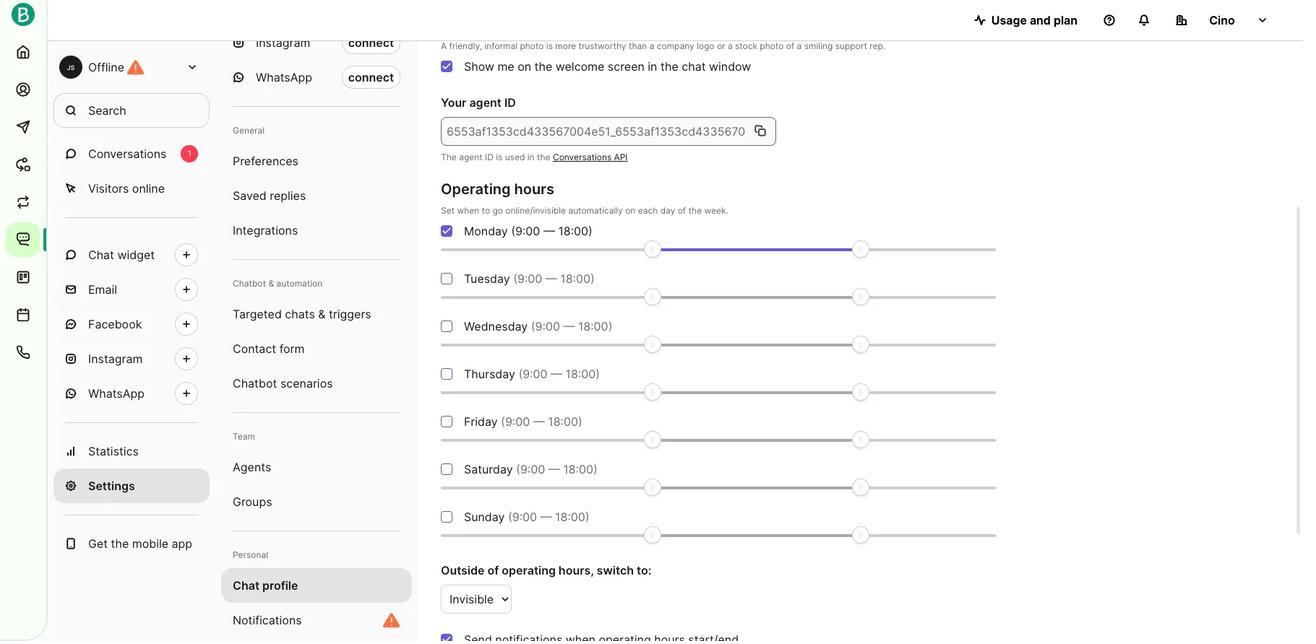 Task type: describe. For each thing, give the bounding box(es) containing it.
3 a from the left
[[797, 40, 802, 51]]

sunday ( 9:00 — 18:00 )
[[464, 510, 590, 525]]

18:00 for sunday ( 9:00 — 18:00 )
[[555, 510, 585, 525]]

conversations api link
[[553, 152, 628, 162]]

settings link
[[53, 469, 210, 504]]

0 vertical spatial of
[[786, 40, 795, 51]]

whatsapp inside whatsapp link
[[88, 387, 145, 401]]

operating
[[502, 564, 556, 578]]

when
[[457, 205, 479, 216]]

Your agent ID text field
[[441, 117, 776, 146]]

integrations
[[233, 223, 298, 238]]

( for thursday
[[519, 367, 523, 381]]

visitors
[[88, 181, 129, 196]]

automation
[[276, 278, 323, 289]]

usage and plan button
[[963, 6, 1089, 35]]

day
[[660, 205, 675, 216]]

9:00 for friday
[[505, 415, 530, 429]]

hours
[[514, 181, 554, 198]]

logo
[[697, 40, 715, 51]]

of inside operating hours set when to go online/invisible automatically on each day of the week.
[[678, 205, 686, 216]]

set
[[441, 205, 455, 216]]

visitors online link
[[53, 171, 210, 206]]

saturday
[[464, 462, 513, 477]]

window
[[709, 59, 751, 74]]

switch
[[597, 564, 634, 578]]

triggers
[[329, 307, 371, 322]]

friday
[[464, 415, 498, 429]]

) for monday ( 9:00 — 18:00 )
[[588, 224, 593, 238]]

( for friday
[[501, 415, 505, 429]]

usage and plan
[[992, 13, 1078, 27]]

outside
[[441, 564, 485, 578]]

thursday
[[464, 367, 515, 381]]

9:00 for wednesday
[[535, 319, 560, 334]]

automatically
[[568, 205, 623, 216]]

) for friday ( 9:00 — 18:00 )
[[578, 415, 582, 429]]

— for friday
[[533, 415, 545, 429]]

plan
[[1054, 13, 1078, 27]]

mobile
[[132, 537, 168, 552]]

the right used
[[537, 152, 550, 162]]

to:
[[637, 564, 652, 578]]

instagram link
[[53, 342, 210, 377]]

chat profile link
[[221, 569, 412, 604]]

app
[[172, 537, 192, 552]]

tuesday ( 9:00 — 18:00 )
[[464, 272, 595, 286]]

18:00 for tuesday ( 9:00 — 18:00 )
[[560, 272, 591, 286]]

1 horizontal spatial whatsapp
[[256, 70, 312, 85]]

the right 'get'
[[111, 537, 129, 552]]

groups
[[233, 495, 272, 510]]

get
[[88, 537, 108, 552]]

— for tuesday
[[546, 272, 557, 286]]

your
[[441, 95, 467, 110]]

the left the welcome in the top of the page
[[535, 59, 552, 74]]

the down company
[[661, 59, 679, 74]]

monday ( 9:00 — 18:00 )
[[464, 224, 593, 238]]

contact form
[[233, 342, 305, 356]]

offline
[[88, 60, 124, 74]]

screen
[[608, 59, 645, 74]]

preferences
[[233, 154, 298, 168]]

) for sunday ( 9:00 — 18:00 )
[[585, 510, 590, 525]]

) for saturday ( 9:00 — 18:00 )
[[593, 462, 598, 477]]

search link
[[53, 93, 210, 128]]

id for the agent id is used in the conversations api
[[485, 152, 494, 162]]

whatsapp link
[[53, 377, 210, 411]]

form
[[279, 342, 305, 356]]

9:00 for monday
[[515, 224, 540, 238]]

company
[[657, 40, 694, 51]]

show me on the welcome screen in the chat window
[[464, 59, 751, 74]]

18:00 for saturday ( 9:00 — 18:00 )
[[563, 462, 593, 477]]

( for wednesday
[[531, 319, 535, 334]]

0 vertical spatial &
[[268, 278, 274, 289]]

agents link
[[221, 450, 412, 485]]

18:00 for friday ( 9:00 — 18:00 )
[[548, 415, 578, 429]]

2 a from the left
[[728, 40, 733, 51]]

( for monday
[[511, 224, 515, 238]]

the
[[441, 152, 457, 162]]

each
[[638, 205, 658, 216]]

scenarios
[[280, 377, 333, 391]]

contact
[[233, 342, 276, 356]]

chatbot scenarios
[[233, 377, 333, 391]]

facebook
[[88, 317, 142, 332]]

facebook link
[[53, 307, 210, 342]]

targeted
[[233, 307, 282, 322]]

wednesday
[[464, 319, 528, 334]]

notifications
[[233, 614, 302, 628]]

profile
[[262, 579, 298, 593]]

instagram inside instagram link
[[88, 352, 143, 366]]

chatbot & automation
[[233, 278, 323, 289]]

saved
[[233, 189, 267, 203]]

get the mobile app
[[88, 537, 192, 552]]

notifications link
[[221, 604, 412, 638]]

wednesday ( 9:00 — 18:00 )
[[464, 319, 613, 334]]

stock
[[735, 40, 758, 51]]

friendly,
[[449, 40, 482, 51]]

targeted chats & triggers link
[[221, 297, 412, 332]]

( for saturday
[[516, 462, 520, 477]]

usage
[[992, 13, 1027, 27]]

replies
[[270, 189, 306, 203]]

the agent id is used in the conversations api
[[441, 152, 628, 162]]

your agent id
[[441, 95, 516, 110]]

) for wednesday ( 9:00 — 18:00 )
[[608, 319, 613, 334]]

chats
[[285, 307, 315, 322]]

trustworthy
[[579, 40, 626, 51]]

0 horizontal spatial conversations
[[88, 147, 167, 161]]

the inside operating hours set when to go online/invisible automatically on each day of the week.
[[689, 205, 702, 216]]

agent for your
[[469, 95, 502, 110]]

online
[[132, 181, 165, 196]]

chatbot for chatbot & automation
[[233, 278, 266, 289]]



Task type: locate. For each thing, give the bounding box(es) containing it.
friday ( 9:00 — 18:00 )
[[464, 415, 582, 429]]

1 horizontal spatial on
[[625, 205, 636, 216]]

api
[[614, 152, 628, 162]]

0 horizontal spatial in
[[527, 152, 535, 162]]

— up "thursday ( 9:00 — 18:00 )"
[[563, 319, 575, 334]]

a right than
[[650, 40, 654, 51]]

1 vertical spatial id
[[485, 152, 494, 162]]

of
[[786, 40, 795, 51], [678, 205, 686, 216], [488, 564, 499, 578]]

0 vertical spatial connect
[[348, 35, 394, 50]]

9:00 for tuesday
[[517, 272, 542, 286]]

rep.
[[870, 40, 886, 51]]

operating hours set when to go online/invisible automatically on each day of the week.
[[441, 181, 729, 216]]

is left used
[[496, 152, 503, 162]]

— down saturday ( 9:00 — 18:00 )
[[540, 510, 552, 525]]

agent right the
[[459, 152, 483, 162]]

( right friday
[[501, 415, 505, 429]]

— for monday
[[543, 224, 555, 238]]

on
[[518, 59, 531, 74], [625, 205, 636, 216]]

)
[[588, 224, 593, 238], [591, 272, 595, 286], [608, 319, 613, 334], [596, 367, 600, 381], [578, 415, 582, 429], [593, 462, 598, 477], [585, 510, 590, 525]]

0 vertical spatial is
[[546, 40, 553, 51]]

— down wednesday ( 9:00 — 18:00 )
[[551, 367, 562, 381]]

1 connect from the top
[[348, 35, 394, 50]]

18:00 for thursday ( 9:00 — 18:00 )
[[566, 367, 596, 381]]

( for tuesday
[[513, 272, 517, 286]]

a
[[441, 40, 447, 51]]

) for tuesday ( 9:00 — 18:00 )
[[591, 272, 595, 286]]

personal
[[233, 550, 268, 561]]

1 vertical spatial &
[[318, 307, 326, 322]]

9:00 right friday
[[505, 415, 530, 429]]

thursday ( 9:00 — 18:00 )
[[464, 367, 600, 381]]

0 horizontal spatial a
[[650, 40, 654, 51]]

online/invisible
[[505, 205, 566, 216]]

2 connect from the top
[[348, 70, 394, 85]]

9:00 down online/invisible
[[515, 224, 540, 238]]

— for thursday
[[551, 367, 562, 381]]

9:00 for saturday
[[520, 462, 545, 477]]

1 vertical spatial connect
[[348, 70, 394, 85]]

smiling
[[804, 40, 833, 51]]

1 photo from the left
[[520, 40, 544, 51]]

1 a from the left
[[650, 40, 654, 51]]

( right saturday
[[516, 462, 520, 477]]

or
[[717, 40, 725, 51]]

conversations down your agent id "text field"
[[553, 152, 612, 162]]

chatbot down "contact"
[[233, 377, 277, 391]]

0 horizontal spatial is
[[496, 152, 503, 162]]

go
[[493, 205, 503, 216]]

a friendly, informal photo is more trustworthy than a company logo or a stock photo of a smiling support rep.
[[441, 40, 886, 51]]

1 horizontal spatial in
[[648, 59, 657, 74]]

statistics
[[88, 445, 139, 459]]

widget
[[117, 248, 155, 262]]

1 vertical spatial of
[[678, 205, 686, 216]]

is
[[546, 40, 553, 51], [496, 152, 503, 162]]

settings
[[88, 479, 135, 494]]

1 horizontal spatial photo
[[760, 40, 784, 51]]

saved replies
[[233, 189, 306, 203]]

2 horizontal spatial of
[[786, 40, 795, 51]]

copy image
[[754, 125, 766, 137]]

0 horizontal spatial whatsapp
[[88, 387, 145, 401]]

is left more
[[546, 40, 553, 51]]

1 vertical spatial on
[[625, 205, 636, 216]]

photo right stock
[[760, 40, 784, 51]]

groups link
[[221, 485, 412, 520]]

0 vertical spatial agent
[[469, 95, 502, 110]]

0 horizontal spatial on
[[518, 59, 531, 74]]

2 vertical spatial of
[[488, 564, 499, 578]]

1 vertical spatial instagram
[[88, 352, 143, 366]]

1 horizontal spatial of
[[678, 205, 686, 216]]

id left used
[[485, 152, 494, 162]]

1 horizontal spatial chat
[[233, 579, 259, 593]]

email link
[[53, 273, 210, 307]]

show
[[464, 59, 494, 74]]

9:00
[[515, 224, 540, 238], [517, 272, 542, 286], [535, 319, 560, 334], [523, 367, 548, 381], [505, 415, 530, 429], [520, 462, 545, 477], [512, 510, 537, 525]]

a
[[650, 40, 654, 51], [728, 40, 733, 51], [797, 40, 802, 51]]

0 horizontal spatial photo
[[520, 40, 544, 51]]

week.
[[704, 205, 729, 216]]

visitors online
[[88, 181, 165, 196]]

0 horizontal spatial id
[[485, 152, 494, 162]]

integrations link
[[221, 213, 412, 248]]

chat widget
[[88, 248, 155, 262]]

agent for the
[[459, 152, 483, 162]]

0 vertical spatial id
[[504, 95, 516, 110]]

0 vertical spatial chatbot
[[233, 278, 266, 289]]

of right outside
[[488, 564, 499, 578]]

0 horizontal spatial instagram
[[88, 352, 143, 366]]

sunday
[[464, 510, 505, 525]]

connect for whatsapp
[[348, 70, 394, 85]]

—
[[543, 224, 555, 238], [546, 272, 557, 286], [563, 319, 575, 334], [551, 367, 562, 381], [533, 415, 545, 429], [548, 462, 560, 477], [540, 510, 552, 525]]

in right used
[[527, 152, 535, 162]]

1 horizontal spatial a
[[728, 40, 733, 51]]

2 chatbot from the top
[[233, 377, 277, 391]]

18:00
[[558, 224, 588, 238], [560, 272, 591, 286], [578, 319, 608, 334], [566, 367, 596, 381], [548, 415, 578, 429], [563, 462, 593, 477], [555, 510, 585, 525]]

0 vertical spatial in
[[648, 59, 657, 74]]

0 vertical spatial on
[[518, 59, 531, 74]]

0 vertical spatial chat
[[88, 248, 114, 262]]

) for thursday ( 9:00 — 18:00 )
[[596, 367, 600, 381]]

informal
[[485, 40, 518, 51]]

& right chats
[[318, 307, 326, 322]]

more
[[555, 40, 576, 51]]

to
[[482, 205, 490, 216]]

0 horizontal spatial of
[[488, 564, 499, 578]]

whatsapp up general at the top left of page
[[256, 70, 312, 85]]

chatbot for chatbot scenarios
[[233, 377, 277, 391]]

chat profile
[[233, 579, 298, 593]]

1
[[187, 148, 191, 159]]

on right me
[[518, 59, 531, 74]]

9:00 up "thursday ( 9:00 — 18:00 )"
[[535, 319, 560, 334]]

9:00 for sunday
[[512, 510, 537, 525]]

general
[[233, 125, 265, 136]]

cino button
[[1164, 6, 1280, 35]]

9:00 for thursday
[[523, 367, 548, 381]]

on left each
[[625, 205, 636, 216]]

operating
[[441, 181, 511, 198]]

agent
[[469, 95, 502, 110], [459, 152, 483, 162]]

agent right the your
[[469, 95, 502, 110]]

a left smiling
[[797, 40, 802, 51]]

monday
[[464, 224, 508, 238]]

statistics link
[[53, 434, 210, 469]]

& left automation
[[268, 278, 274, 289]]

1 vertical spatial in
[[527, 152, 535, 162]]

than
[[629, 40, 647, 51]]

— down online/invisible
[[543, 224, 555, 238]]

0 horizontal spatial &
[[268, 278, 274, 289]]

18:00 for wednesday ( 9:00 — 18:00 )
[[578, 319, 608, 334]]

welcome
[[556, 59, 605, 74]]

support
[[835, 40, 867, 51]]

— for saturday
[[548, 462, 560, 477]]

1 vertical spatial agent
[[459, 152, 483, 162]]

js
[[67, 63, 75, 71]]

( right monday
[[511, 224, 515, 238]]

conversations up visitors online
[[88, 147, 167, 161]]

chat down personal
[[233, 579, 259, 593]]

9:00 right saturday
[[520, 462, 545, 477]]

1 horizontal spatial &
[[318, 307, 326, 322]]

cino
[[1209, 13, 1235, 27]]

( right tuesday
[[513, 272, 517, 286]]

1 vertical spatial whatsapp
[[88, 387, 145, 401]]

in down a friendly, informal photo is more trustworthy than a company logo or a stock photo of a smiling support rep.
[[648, 59, 657, 74]]

chat for chat profile
[[233, 579, 259, 593]]

tuesday
[[464, 272, 510, 286]]

1 horizontal spatial conversations
[[553, 152, 612, 162]]

1 horizontal spatial is
[[546, 40, 553, 51]]

connect for instagram
[[348, 35, 394, 50]]

agents
[[233, 460, 271, 475]]

me
[[498, 59, 514, 74]]

email
[[88, 283, 117, 297]]

0 horizontal spatial chat
[[88, 248, 114, 262]]

18:00 for monday ( 9:00 — 18:00 )
[[558, 224, 588, 238]]

chat widget link
[[53, 238, 210, 273]]

chat up email at the top of the page
[[88, 248, 114, 262]]

chat for chat widget
[[88, 248, 114, 262]]

the left week.
[[689, 205, 702, 216]]

on inside operating hours set when to go online/invisible automatically on each day of the week.
[[625, 205, 636, 216]]

9:00 right tuesday
[[517, 272, 542, 286]]

1 vertical spatial is
[[496, 152, 503, 162]]

id down me
[[504, 95, 516, 110]]

— up wednesday ( 9:00 — 18:00 )
[[546, 272, 557, 286]]

0 vertical spatial instagram
[[256, 35, 310, 50]]

and
[[1030, 13, 1051, 27]]

— up 'sunday ( 9:00 — 18:00 )'
[[548, 462, 560, 477]]

a right or
[[728, 40, 733, 51]]

photo right the informal
[[520, 40, 544, 51]]

2 horizontal spatial a
[[797, 40, 802, 51]]

1 horizontal spatial id
[[504, 95, 516, 110]]

— for sunday
[[540, 510, 552, 525]]

team
[[233, 432, 255, 442]]

( right thursday
[[519, 367, 523, 381]]

conversations
[[88, 147, 167, 161], [553, 152, 612, 162]]

0 vertical spatial whatsapp
[[256, 70, 312, 85]]

preferences link
[[221, 144, 412, 179]]

instagram
[[256, 35, 310, 50], [88, 352, 143, 366]]

9:00 right the sunday
[[512, 510, 537, 525]]

chatbot up targeted at the left of the page
[[233, 278, 266, 289]]

1 horizontal spatial instagram
[[256, 35, 310, 50]]

2 photo from the left
[[760, 40, 784, 51]]

( for sunday
[[508, 510, 512, 525]]

saturday ( 9:00 — 18:00 )
[[464, 462, 598, 477]]

— down "thursday ( 9:00 — 18:00 )"
[[533, 415, 545, 429]]

1 vertical spatial chatbot
[[233, 377, 277, 391]]

id for your agent id
[[504, 95, 516, 110]]

( right wednesday
[[531, 319, 535, 334]]

of right day
[[678, 205, 686, 216]]

9:00 right thursday
[[523, 367, 548, 381]]

hours,
[[559, 564, 594, 578]]

connect
[[348, 35, 394, 50], [348, 70, 394, 85]]

— for wednesday
[[563, 319, 575, 334]]

whatsapp down instagram link
[[88, 387, 145, 401]]

1 vertical spatial chat
[[233, 579, 259, 593]]

outside of operating hours, switch to:
[[441, 564, 652, 578]]

( right the sunday
[[508, 510, 512, 525]]

1 chatbot from the top
[[233, 278, 266, 289]]

of left smiling
[[786, 40, 795, 51]]



Task type: vqa. For each thing, say whether or not it's contained in the screenshot.
Chat with people who message your Instagram professional account, directly from Brevo.
no



